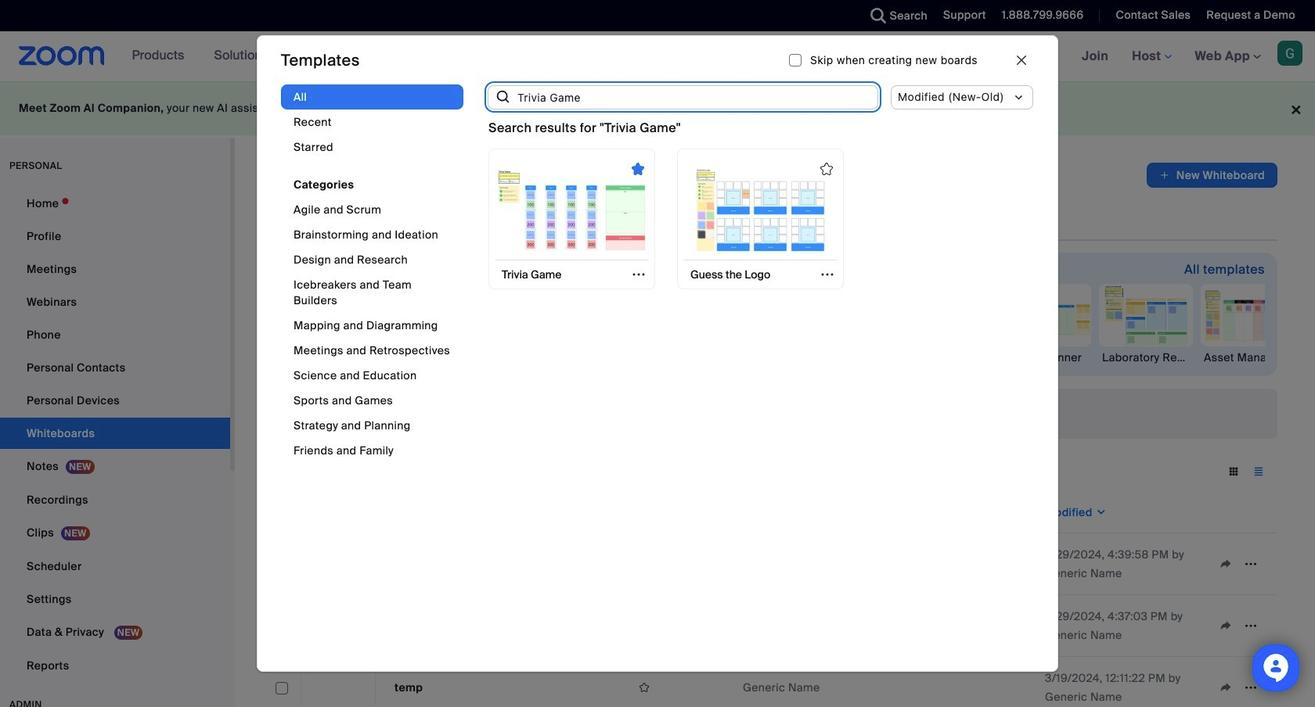 Task type: describe. For each thing, give the bounding box(es) containing it.
Search Templates in All text field
[[512, 85, 879, 110]]

project element
[[888, 493, 1039, 534]]

asset management element
[[1201, 350, 1295, 366]]

card for template trivia game element
[[489, 149, 656, 290]]

meetings navigation
[[988, 31, 1316, 82]]

close image
[[1017, 56, 1027, 65]]

Search text field
[[279, 460, 412, 485]]

remove from starred image
[[632, 163, 645, 176]]

name element
[[388, 493, 626, 534]]

card for template guess the logo element
[[677, 149, 844, 290]]

list mode, selected image
[[1247, 465, 1272, 479]]

fun fact element
[[387, 350, 481, 366]]

digital marketing canvas image
[[591, 285, 684, 346]]



Task type: vqa. For each thing, say whether or not it's contained in the screenshot.
Close icon on the top
yes



Task type: locate. For each thing, give the bounding box(es) containing it.
product information navigation
[[120, 31, 494, 81]]

footer
[[0, 81, 1316, 135]]

status
[[489, 119, 681, 138]]

laboratory report element
[[1100, 350, 1194, 366]]

thumbnail for trivia game image
[[498, 166, 646, 254]]

add to starred image
[[821, 163, 833, 176]]

learning experience canvas image
[[489, 285, 582, 346]]

grid mode, not selected image
[[1222, 465, 1247, 479]]

thumbnail for guess the logo image
[[686, 166, 835, 254]]

uml class diagram image
[[693, 285, 786, 346]]

owner element
[[737, 493, 888, 534]]

thumbnail of temp image
[[302, 668, 375, 708]]

tabs of all whiteboard page tab list
[[273, 200, 957, 241]]

personal menu menu
[[0, 188, 230, 684]]

application
[[1147, 163, 1278, 188], [273, 493, 1278, 708], [632, 677, 731, 700]]

weekly planner element
[[998, 350, 1092, 366]]

categories element
[[281, 85, 464, 479]]

me-we-us retrospective element
[[285, 350, 379, 366]]

starred element
[[626, 493, 737, 534]]

cell
[[388, 534, 626, 596], [626, 534, 737, 596], [737, 534, 888, 596], [888, 534, 1039, 596], [301, 544, 376, 586], [276, 559, 288, 572], [388, 596, 626, 658], [626, 596, 737, 658], [737, 596, 888, 658], [888, 596, 1039, 658], [301, 605, 376, 648], [276, 621, 288, 634], [888, 658, 1039, 708]]

weekly schedule image
[[795, 285, 887, 346]]

temp element
[[395, 681, 423, 695]]

banner
[[0, 31, 1316, 82]]



